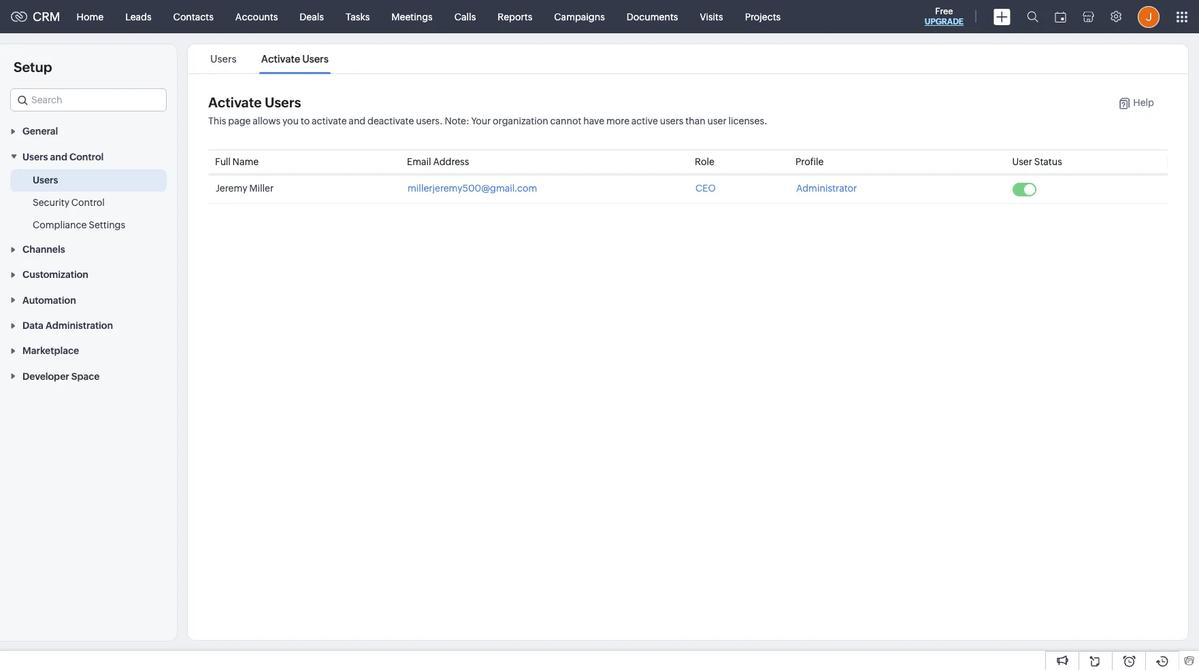 Task type: vqa. For each thing, say whether or not it's contained in the screenshot.
the bottommost Account Name
no



Task type: describe. For each thing, give the bounding box(es) containing it.
user
[[1012, 157, 1032, 167]]

full name
[[215, 157, 259, 167]]

reports
[[498, 11, 532, 22]]

contacts
[[173, 11, 214, 22]]

search element
[[1019, 0, 1047, 33]]

miller
[[249, 183, 274, 194]]

accounts
[[235, 11, 278, 22]]

security control link
[[33, 196, 105, 209]]

than
[[685, 116, 705, 127]]

role
[[695, 157, 714, 167]]

this page allows you to activate and deactivate users. note: your organization cannot have more active users than user licenses.
[[208, 116, 767, 127]]

create menu image
[[994, 9, 1011, 25]]

ceo link
[[695, 183, 716, 194]]

users and control
[[22, 152, 104, 162]]

you
[[282, 116, 299, 127]]

tasks
[[346, 11, 370, 22]]

status
[[1034, 157, 1062, 167]]

space
[[71, 371, 100, 382]]

projects
[[745, 11, 781, 22]]

users and control region
[[0, 169, 177, 237]]

activate users link
[[259, 53, 331, 65]]

this
[[208, 116, 226, 127]]

to
[[301, 116, 310, 127]]

automation button
[[0, 287, 177, 313]]

security
[[33, 197, 69, 208]]

1 vertical spatial activate users
[[208, 95, 301, 110]]

settings
[[89, 220, 125, 230]]

free upgrade
[[925, 6, 964, 27]]

list containing users
[[198, 44, 341, 73]]

users inside users and control dropdown button
[[22, 152, 48, 162]]

users down contacts link on the left top of page
[[210, 53, 237, 65]]

data administration button
[[0, 313, 177, 338]]

tasks link
[[335, 0, 381, 33]]

meetings link
[[381, 0, 443, 33]]

users inside users and control region
[[33, 175, 58, 186]]

accounts link
[[224, 0, 289, 33]]

campaigns
[[554, 11, 605, 22]]

leads link
[[114, 0, 162, 33]]

allows
[[253, 116, 281, 127]]

users
[[660, 116, 684, 127]]

name
[[232, 157, 259, 167]]

campaigns link
[[543, 0, 616, 33]]

help
[[1133, 97, 1154, 108]]

crm link
[[11, 10, 60, 24]]

meetings
[[391, 11, 433, 22]]

compliance settings
[[33, 220, 125, 230]]

email address
[[407, 157, 469, 167]]

free
[[935, 6, 953, 16]]

active
[[631, 116, 658, 127]]

control inside 'link'
[[71, 197, 105, 208]]

general button
[[0, 118, 177, 144]]

deals link
[[289, 0, 335, 33]]

full
[[215, 157, 231, 167]]

profile element
[[1130, 0, 1168, 33]]

users up "you"
[[265, 95, 301, 110]]

leads
[[125, 11, 151, 22]]

jeremy
[[216, 183, 247, 194]]

users down deals link
[[302, 53, 329, 65]]

profile image
[[1138, 6, 1160, 28]]

ceo
[[695, 183, 716, 194]]

Search text field
[[11, 89, 166, 111]]

jeremy miller
[[216, 183, 274, 194]]



Task type: locate. For each thing, give the bounding box(es) containing it.
help link
[[1105, 97, 1154, 110]]

customization button
[[0, 262, 177, 287]]

have
[[583, 116, 604, 127]]

home
[[77, 11, 104, 22]]

channels button
[[0, 237, 177, 262]]

marketplace button
[[0, 338, 177, 364]]

and right activate
[[349, 116, 366, 127]]

licenses.
[[728, 116, 767, 127]]

users link for security control 'link'
[[33, 173, 58, 187]]

security control
[[33, 197, 105, 208]]

activate
[[261, 53, 300, 65], [208, 95, 262, 110]]

search image
[[1027, 11, 1038, 22]]

0 horizontal spatial users link
[[33, 173, 58, 187]]

marketplace
[[22, 346, 79, 357]]

users link up the security
[[33, 173, 58, 187]]

deactivate
[[367, 116, 414, 127]]

channels
[[22, 244, 65, 255]]

page
[[228, 116, 251, 127]]

visits
[[700, 11, 723, 22]]

activate down accounts link
[[261, 53, 300, 65]]

control up compliance settings
[[71, 197, 105, 208]]

data
[[22, 321, 43, 331]]

automation
[[22, 295, 76, 306]]

users and control button
[[0, 144, 177, 169]]

developer space button
[[0, 364, 177, 389]]

0 vertical spatial control
[[69, 152, 104, 162]]

millerjeremy500@gmail.com
[[408, 183, 537, 194]]

cannot
[[550, 116, 581, 127]]

users link
[[208, 53, 239, 65], [33, 173, 58, 187]]

general
[[22, 126, 58, 137]]

administration
[[46, 321, 113, 331]]

organization
[[493, 116, 548, 127]]

None field
[[10, 88, 167, 112]]

contacts link
[[162, 0, 224, 33]]

1 horizontal spatial and
[[349, 116, 366, 127]]

address
[[433, 157, 469, 167]]

projects link
[[734, 0, 792, 33]]

upgrade
[[925, 17, 964, 27]]

activate
[[312, 116, 347, 127]]

1 vertical spatial control
[[71, 197, 105, 208]]

administrator
[[796, 183, 857, 194]]

visits link
[[689, 0, 734, 33]]

users down the 'general'
[[22, 152, 48, 162]]

deals
[[300, 11, 324, 22]]

calls link
[[443, 0, 487, 33]]

0 vertical spatial and
[[349, 116, 366, 127]]

and
[[349, 116, 366, 127], [50, 152, 67, 162]]

users.
[[416, 116, 443, 127]]

documents link
[[616, 0, 689, 33]]

more
[[606, 116, 629, 127]]

0 vertical spatial users link
[[208, 53, 239, 65]]

and down the 'general'
[[50, 152, 67, 162]]

reports link
[[487, 0, 543, 33]]

users link for activate users link
[[208, 53, 239, 65]]

millerjeremy500@gmail.com link
[[408, 183, 537, 194]]

0 vertical spatial activate
[[261, 53, 300, 65]]

setup
[[14, 59, 52, 75]]

users up the security
[[33, 175, 58, 186]]

create menu element
[[985, 0, 1019, 33]]

users
[[210, 53, 237, 65], [302, 53, 329, 65], [265, 95, 301, 110], [22, 152, 48, 162], [33, 175, 58, 186]]

compliance
[[33, 220, 87, 230]]

customization
[[22, 270, 88, 281]]

and inside dropdown button
[[50, 152, 67, 162]]

compliance settings link
[[33, 218, 125, 232]]

activate users up allows
[[208, 95, 301, 110]]

activate users inside list
[[261, 53, 329, 65]]

list
[[198, 44, 341, 73]]

profile
[[795, 157, 824, 167]]

users link down contacts link on the left top of page
[[208, 53, 239, 65]]

1 vertical spatial activate
[[208, 95, 262, 110]]

user
[[707, 116, 726, 127]]

control inside dropdown button
[[69, 152, 104, 162]]

0 vertical spatial activate users
[[261, 53, 329, 65]]

data administration
[[22, 321, 113, 331]]

crm
[[33, 10, 60, 24]]

0 horizontal spatial and
[[50, 152, 67, 162]]

email
[[407, 157, 431, 167]]

administrator link
[[796, 183, 857, 194]]

activate users down deals link
[[261, 53, 329, 65]]

1 horizontal spatial users link
[[208, 53, 239, 65]]

activate up page
[[208, 95, 262, 110]]

control down general dropdown button
[[69, 152, 104, 162]]

calls
[[454, 11, 476, 22]]

note:
[[445, 116, 469, 127]]

documents
[[627, 11, 678, 22]]

activate users
[[261, 53, 329, 65], [208, 95, 301, 110]]

1 vertical spatial users link
[[33, 173, 58, 187]]

1 vertical spatial and
[[50, 152, 67, 162]]

calendar image
[[1055, 11, 1066, 22]]

developer
[[22, 371, 69, 382]]

your
[[471, 116, 491, 127]]

control
[[69, 152, 104, 162], [71, 197, 105, 208]]

home link
[[66, 0, 114, 33]]

developer space
[[22, 371, 100, 382]]



